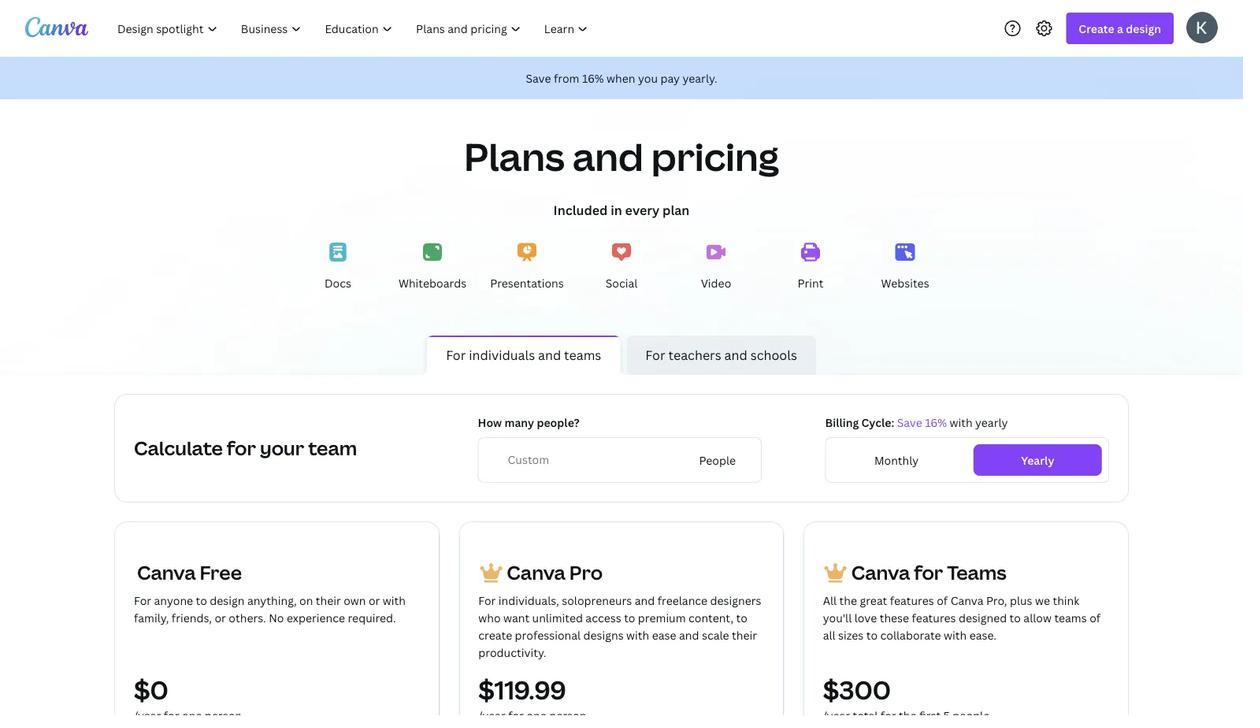 Task type: describe. For each thing, give the bounding box(es) containing it.
canva pro
[[507, 560, 603, 585]]

billing cycle: save 16% with yearly
[[825, 415, 1008, 430]]

video
[[701, 275, 731, 290]]

yearly
[[1021, 453, 1054, 468]]

canva for canva pro
[[507, 560, 566, 585]]

schools
[[750, 347, 797, 364]]

we
[[1035, 593, 1050, 608]]

unlimited
[[532, 610, 583, 625]]

allow
[[1024, 610, 1052, 625]]

how
[[478, 415, 502, 430]]

designed
[[959, 610, 1007, 625]]

others.
[[229, 610, 266, 625]]

great
[[860, 593, 887, 608]]

how many people?
[[478, 415, 579, 430]]

for inside the canva free for anyone to design anything, on their own or with family, friends, or others. no experience required.
[[134, 593, 151, 608]]

love
[[855, 610, 877, 625]]

for individuals and teams tab panel
[[0, 394, 1243, 716]]

a
[[1117, 21, 1123, 36]]

you
[[638, 71, 658, 85]]

plans
[[464, 130, 565, 182]]

anything,
[[247, 593, 297, 608]]

content,
[[688, 610, 734, 625]]

option group inside 'for individuals and teams' tab panel
[[825, 437, 1109, 483]]

you'll
[[823, 610, 852, 625]]

print
[[798, 275, 824, 290]]

to inside the canva free for anyone to design anything, on their own or with family, friends, or others. no experience required.
[[196, 593, 207, 608]]

canva for canva free for anyone to design anything, on their own or with family, friends, or others. no experience required.
[[137, 560, 196, 585]]

people
[[699, 453, 736, 468]]

designs
[[583, 627, 624, 642]]

for for for teachers and schools
[[645, 347, 665, 364]]

people?
[[537, 415, 579, 430]]

plans and pricing
[[464, 130, 779, 182]]

solopreneurs
[[562, 593, 632, 608]]

How many people? text field
[[508, 451, 683, 469]]

designers
[[710, 593, 761, 608]]

experience
[[287, 610, 345, 625]]

to down plus
[[1010, 610, 1021, 625]]

these
[[880, 610, 909, 625]]

all
[[823, 627, 836, 642]]

friends,
[[172, 610, 212, 625]]

for teachers and schools
[[645, 347, 797, 364]]

0 horizontal spatial of
[[937, 593, 948, 608]]

for individuals and teams
[[446, 347, 601, 364]]

with left the yearly
[[950, 415, 973, 430]]

team
[[308, 435, 357, 461]]

pro
[[569, 560, 603, 585]]

0 vertical spatial features
[[890, 593, 934, 608]]

canva inside all the great features of canva pro, plus we think you'll love these features designed to allow teams of all sizes to collaborate with ease.
[[951, 593, 984, 608]]

0 horizontal spatial save
[[526, 71, 551, 85]]

access
[[586, 610, 621, 625]]

social
[[606, 275, 638, 290]]

for individuals and teams button
[[421, 336, 627, 375]]

included in every plan
[[553, 202, 690, 219]]

teams inside all the great features of canva pro, plus we think you'll love these features designed to allow teams of all sizes to collaborate with ease.
[[1054, 610, 1087, 625]]

design inside dropdown button
[[1126, 21, 1161, 36]]

on
[[299, 593, 313, 608]]

sizes
[[838, 627, 864, 642]]

ease.
[[969, 627, 996, 642]]

in
[[611, 202, 622, 219]]

the
[[839, 593, 857, 608]]

calculate for your team
[[134, 435, 357, 461]]

free
[[200, 560, 242, 585]]

create
[[1079, 21, 1114, 36]]

many
[[505, 415, 534, 430]]

$0
[[134, 673, 168, 707]]

all the great features of canva pro, plus we think you'll love these features designed to allow teams of all sizes to collaborate with ease.
[[823, 593, 1101, 642]]

pro,
[[986, 593, 1007, 608]]

canva for teams
[[851, 560, 1007, 585]]

yearly.
[[683, 71, 717, 85]]

when
[[607, 71, 635, 85]]

from
[[554, 71, 579, 85]]

who
[[478, 610, 501, 625]]

create a design button
[[1066, 13, 1174, 44]]

presentations
[[490, 275, 564, 290]]

for individuals, solopreneurs and freelance designers who want unlimited access to premium content, to create professional designs with ease and scale their productivity.
[[478, 593, 761, 660]]

no
[[269, 610, 284, 625]]

and up the premium
[[635, 593, 655, 608]]

for for for individuals, solopreneurs and freelance designers who want unlimited access to premium content, to create professional designs with ease and scale their productivity.
[[478, 593, 496, 608]]

websites
[[881, 275, 929, 290]]

cycle:
[[861, 415, 894, 430]]

kendall parks image
[[1186, 12, 1218, 43]]

premium
[[638, 610, 686, 625]]

$119.99
[[478, 673, 566, 707]]

and right ease
[[679, 627, 699, 642]]

whiteboards
[[399, 275, 466, 290]]



Task type: vqa. For each thing, say whether or not it's contained in the screenshot.
individuals,
yes



Task type: locate. For each thing, give the bounding box(es) containing it.
save inside 'for individuals and teams' tab panel
[[897, 415, 922, 430]]

for up "family,"
[[134, 593, 151, 608]]

want
[[503, 610, 529, 625]]

1 vertical spatial 16%
[[925, 415, 947, 430]]

0 vertical spatial their
[[316, 593, 341, 608]]

individuals,
[[499, 593, 559, 608]]

for inside for individuals, solopreneurs and freelance designers who want unlimited access to premium content, to create professional designs with ease and scale their productivity.
[[478, 593, 496, 608]]

for for canva
[[914, 560, 943, 585]]

top level navigation element
[[107, 13, 601, 44]]

to
[[196, 593, 207, 608], [624, 610, 635, 625], [736, 610, 748, 625], [1010, 610, 1021, 625], [866, 627, 878, 642]]

design
[[1126, 21, 1161, 36], [210, 593, 245, 608]]

0 horizontal spatial or
[[215, 610, 226, 625]]

ease
[[652, 627, 676, 642]]

teams inside for individuals and teams button
[[564, 347, 601, 364]]

0 vertical spatial of
[[937, 593, 948, 608]]

0 vertical spatial for
[[227, 435, 256, 461]]

features
[[890, 593, 934, 608], [912, 610, 956, 625]]

0 horizontal spatial for
[[227, 435, 256, 461]]

and right individuals
[[538, 347, 561, 364]]

canva up individuals,
[[507, 560, 566, 585]]

and
[[572, 130, 644, 182], [538, 347, 561, 364], [724, 347, 747, 364], [635, 593, 655, 608], [679, 627, 699, 642]]

teams
[[564, 347, 601, 364], [1054, 610, 1087, 625]]

teams up people?
[[564, 347, 601, 364]]

plan
[[663, 202, 690, 219]]

for inside button
[[645, 347, 665, 364]]

their right scale
[[732, 627, 757, 642]]

with inside for individuals, solopreneurs and freelance designers who want unlimited access to premium content, to create professional designs with ease and scale their productivity.
[[626, 627, 649, 642]]

included
[[553, 202, 608, 219]]

1 horizontal spatial for
[[914, 560, 943, 585]]

to down designers
[[736, 610, 748, 625]]

0 vertical spatial or
[[369, 593, 380, 608]]

save from 16% when you pay yearly.
[[526, 71, 717, 85]]

and up "in"
[[572, 130, 644, 182]]

for for calculate
[[227, 435, 256, 461]]

1 vertical spatial or
[[215, 610, 226, 625]]

1 vertical spatial design
[[210, 593, 245, 608]]

for inside button
[[446, 347, 466, 364]]

teachers
[[668, 347, 721, 364]]

1 horizontal spatial of
[[1090, 610, 1101, 625]]

with inside all the great features of canva pro, plus we think you'll love these features designed to allow teams of all sizes to collaborate with ease.
[[944, 627, 967, 642]]

with up required.
[[383, 593, 406, 608]]

of right allow
[[1090, 610, 1101, 625]]

0 horizontal spatial their
[[316, 593, 341, 608]]

for for for individuals and teams
[[446, 347, 466, 364]]

teams
[[947, 560, 1007, 585]]

1 horizontal spatial 16%
[[925, 415, 947, 430]]

1 vertical spatial teams
[[1054, 610, 1087, 625]]

1 vertical spatial of
[[1090, 610, 1101, 625]]

canva
[[137, 560, 196, 585], [507, 560, 566, 585], [851, 560, 910, 585], [951, 593, 984, 608]]

to down love
[[866, 627, 878, 642]]

create a design
[[1079, 21, 1161, 36]]

to right access
[[624, 610, 635, 625]]

0 vertical spatial design
[[1126, 21, 1161, 36]]

16% right from
[[582, 71, 604, 85]]

scale
[[702, 627, 729, 642]]

1 horizontal spatial save
[[897, 415, 922, 430]]

or left others.
[[215, 610, 226, 625]]

pay
[[660, 71, 680, 85]]

pricing
[[651, 130, 779, 182]]

and left the schools
[[724, 347, 747, 364]]

with left ease.
[[944, 627, 967, 642]]

and inside button
[[538, 347, 561, 364]]

their
[[316, 593, 341, 608], [732, 627, 757, 642]]

0 horizontal spatial 16%
[[582, 71, 604, 85]]

with left ease
[[626, 627, 649, 642]]

option group containing monthly
[[825, 437, 1109, 483]]

calculate
[[134, 435, 223, 461]]

yearly
[[975, 415, 1008, 430]]

1 vertical spatial their
[[732, 627, 757, 642]]

design up others.
[[210, 593, 245, 608]]

canva free for anyone to design anything, on their own or with family, friends, or others. no experience required.
[[134, 560, 406, 625]]

plus
[[1010, 593, 1032, 608]]

freelance
[[658, 593, 708, 608]]

1 horizontal spatial their
[[732, 627, 757, 642]]

save
[[526, 71, 551, 85], [897, 415, 922, 430]]

16% inside 'for individuals and teams' tab panel
[[925, 415, 947, 430]]

save left from
[[526, 71, 551, 85]]

their up experience
[[316, 593, 341, 608]]

of
[[937, 593, 948, 608], [1090, 610, 1101, 625]]

16% left the yearly
[[925, 415, 947, 430]]

productivity.
[[478, 645, 546, 660]]

option group
[[825, 437, 1109, 483]]

0 horizontal spatial design
[[210, 593, 245, 608]]

for left your
[[227, 435, 256, 461]]

features up these on the bottom right of page
[[890, 593, 934, 608]]

1 horizontal spatial design
[[1126, 21, 1161, 36]]

individuals
[[469, 347, 535, 364]]

docs
[[325, 275, 351, 290]]

with inside the canva free for anyone to design anything, on their own or with family, friends, or others. no experience required.
[[383, 593, 406, 608]]

to up 'friends,'
[[196, 593, 207, 608]]

for left individuals
[[446, 347, 466, 364]]

16%
[[582, 71, 604, 85], [925, 415, 947, 430]]

canva inside the canva free for anyone to design anything, on their own or with family, friends, or others. no experience required.
[[137, 560, 196, 585]]

every
[[625, 202, 660, 219]]

create
[[478, 627, 512, 642]]

1 vertical spatial for
[[914, 560, 943, 585]]

0 vertical spatial 16%
[[582, 71, 604, 85]]

1 vertical spatial save
[[897, 415, 922, 430]]

all
[[823, 593, 837, 608]]

0 vertical spatial save
[[526, 71, 551, 85]]

1 horizontal spatial teams
[[1054, 610, 1087, 625]]

1 horizontal spatial or
[[369, 593, 380, 608]]

for left teachers
[[645, 347, 665, 364]]

for up who
[[478, 593, 496, 608]]

canva for canva for teams
[[851, 560, 910, 585]]

for left teams
[[914, 560, 943, 585]]

or up required.
[[369, 593, 380, 608]]

billing
[[825, 415, 859, 430]]

design inside the canva free for anyone to design anything, on their own or with family, friends, or others. no experience required.
[[210, 593, 245, 608]]

collaborate
[[880, 627, 941, 642]]

and inside button
[[724, 347, 747, 364]]

of down canva for teams
[[937, 593, 948, 608]]

monthly
[[874, 453, 919, 468]]

for
[[446, 347, 466, 364], [645, 347, 665, 364], [134, 593, 151, 608], [478, 593, 496, 608]]

or
[[369, 593, 380, 608], [215, 610, 226, 625]]

features up "collaborate"
[[912, 610, 956, 625]]

for teachers and schools button
[[620, 336, 822, 375]]

0 vertical spatial teams
[[564, 347, 601, 364]]

family,
[[134, 610, 169, 625]]

0 horizontal spatial teams
[[564, 347, 601, 364]]

own
[[344, 593, 366, 608]]

your
[[260, 435, 304, 461]]

teams down think
[[1054, 610, 1087, 625]]

canva up great
[[851, 560, 910, 585]]

think
[[1053, 593, 1079, 608]]

canva up anyone
[[137, 560, 196, 585]]

with
[[950, 415, 973, 430], [383, 593, 406, 608], [626, 627, 649, 642], [944, 627, 967, 642]]

professional
[[515, 627, 581, 642]]

1 vertical spatial features
[[912, 610, 956, 625]]

for
[[227, 435, 256, 461], [914, 560, 943, 585]]

their inside for individuals, solopreneurs and freelance designers who want unlimited access to premium content, to create professional designs with ease and scale their productivity.
[[732, 627, 757, 642]]

canva up designed
[[951, 593, 984, 608]]

required.
[[348, 610, 396, 625]]

$300
[[823, 673, 891, 707]]

save right the cycle:
[[897, 415, 922, 430]]

their inside the canva free for anyone to design anything, on their own or with family, friends, or others. no experience required.
[[316, 593, 341, 608]]

anyone
[[154, 593, 193, 608]]

design right a
[[1126, 21, 1161, 36]]



